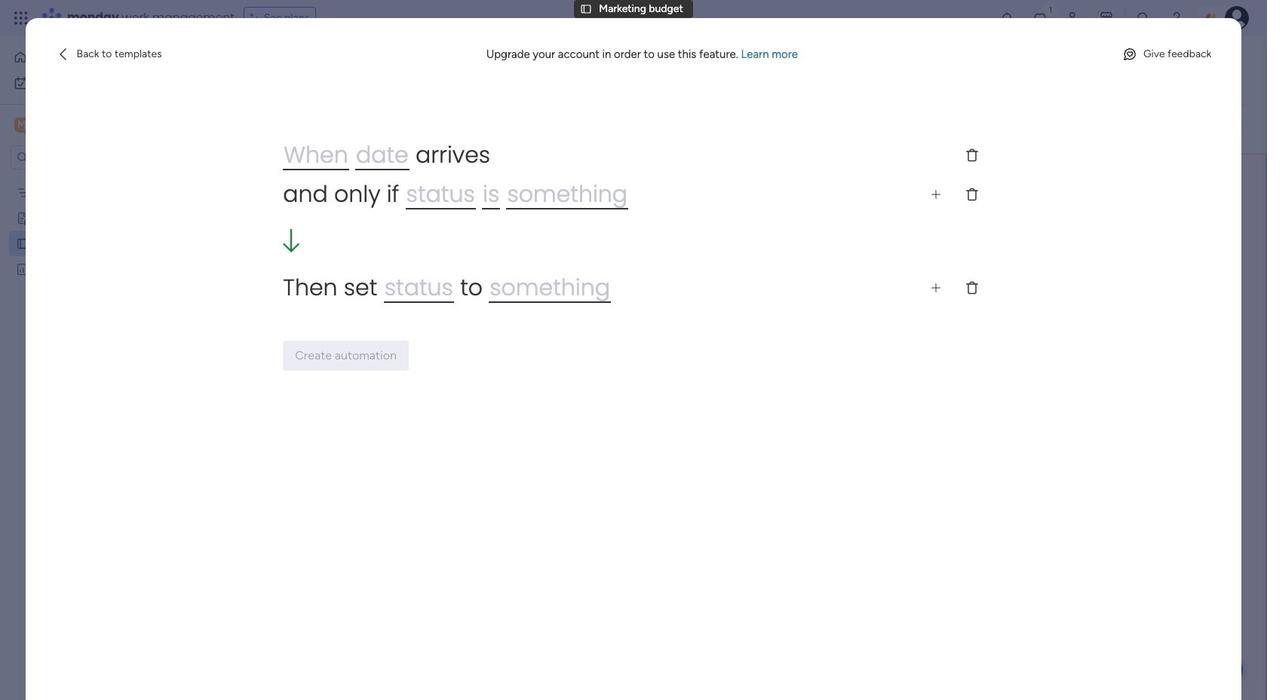 Task type: vqa. For each thing, say whether or not it's contained in the screenshot.
sixth Menu Item from the bottom of the Add Items Menu menu on the left bottom of the page
no



Task type: locate. For each thing, give the bounding box(es) containing it.
2 group from the top
[[533, 399, 933, 429]]

list box
[[0, 176, 192, 485]]

1 vertical spatial option
[[9, 71, 183, 95]]

option down 'back to templates' icon
[[9, 71, 183, 95]]

tab
[[327, 81, 385, 105]]

2 vertical spatial group
[[533, 487, 933, 515]]

option
[[9, 45, 183, 69], [9, 71, 183, 95], [0, 178, 192, 181]]

group
[[533, 272, 933, 360], [533, 399, 933, 429], [533, 487, 933, 515]]

option up workspace selection element
[[9, 45, 183, 69]]

invite members image
[[1066, 11, 1081, 26]]

workspace image
[[14, 117, 29, 134]]

private board image
[[16, 210, 30, 225]]

option down search in workspace field
[[0, 178, 192, 181]]

1 vertical spatial group
[[533, 399, 933, 429]]

search everything image
[[1136, 11, 1151, 26]]

form form
[[200, 155, 1266, 701]]

back to templates image
[[56, 47, 71, 62]]

collapse image
[[1230, 124, 1242, 136]]

0 vertical spatial group
[[533, 272, 933, 360]]

2 vertical spatial option
[[0, 178, 192, 181]]



Task type: describe. For each thing, give the bounding box(es) containing it.
name text field
[[533, 312, 933, 342]]

public dashboard image
[[16, 262, 30, 276]]

0 vertical spatial option
[[9, 45, 183, 69]]

see plans image
[[250, 10, 264, 26]]

3 group from the top
[[533, 487, 933, 515]]

workspace selection element
[[14, 116, 126, 136]]

Choose a date date field
[[533, 487, 933, 515]]

kendall parks image
[[1123, 52, 1142, 72]]

select product image
[[14, 11, 29, 26]]

public board image
[[16, 236, 30, 250]]

Search in workspace field
[[32, 149, 126, 166]]

notifications image
[[1000, 11, 1015, 26]]

1 group from the top
[[533, 272, 933, 360]]

kendall parks image
[[1225, 6, 1249, 30]]

update feed image
[[1033, 11, 1048, 26]]

help image
[[1169, 11, 1184, 26]]

monday marketplace image
[[1099, 11, 1114, 26]]

1 image
[[1044, 1, 1058, 18]]



